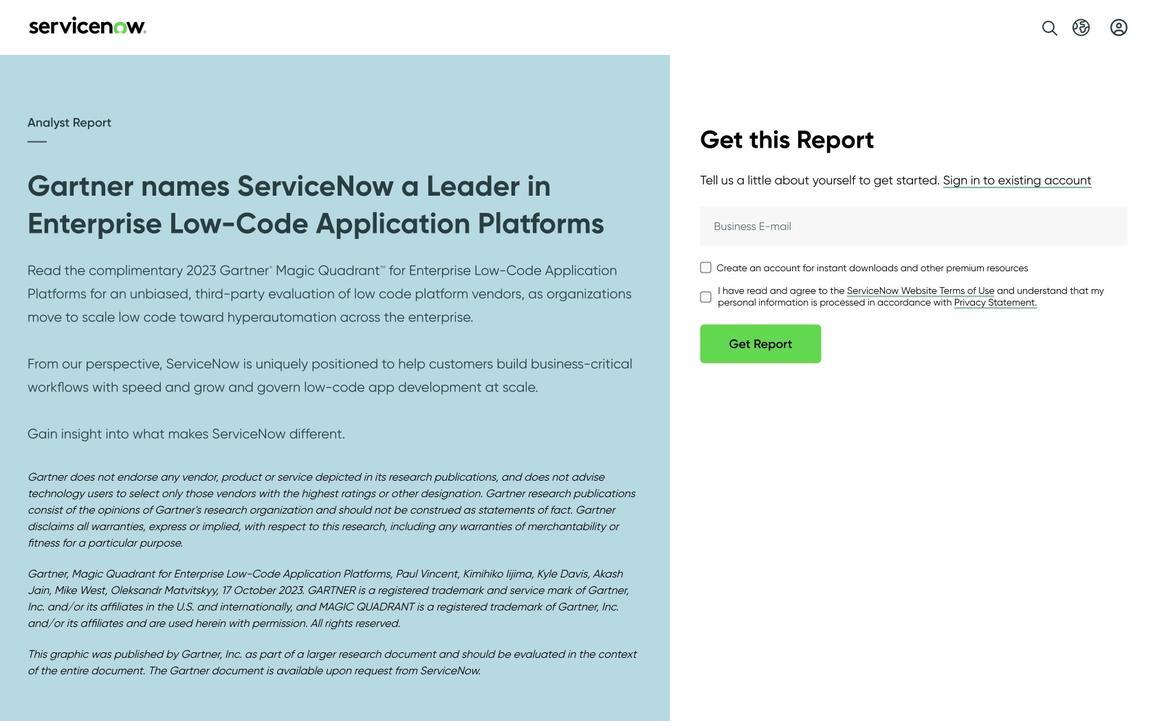 Task type: vqa. For each thing, say whether or not it's contained in the screenshot.
ServiceNow image
yes



Task type: describe. For each thing, give the bounding box(es) containing it.
Business E-mail text field
[[700, 207, 1128, 246]]

go to servicenow account image
[[1110, 19, 1128, 36]]

servicenow image
[[28, 16, 148, 34]]



